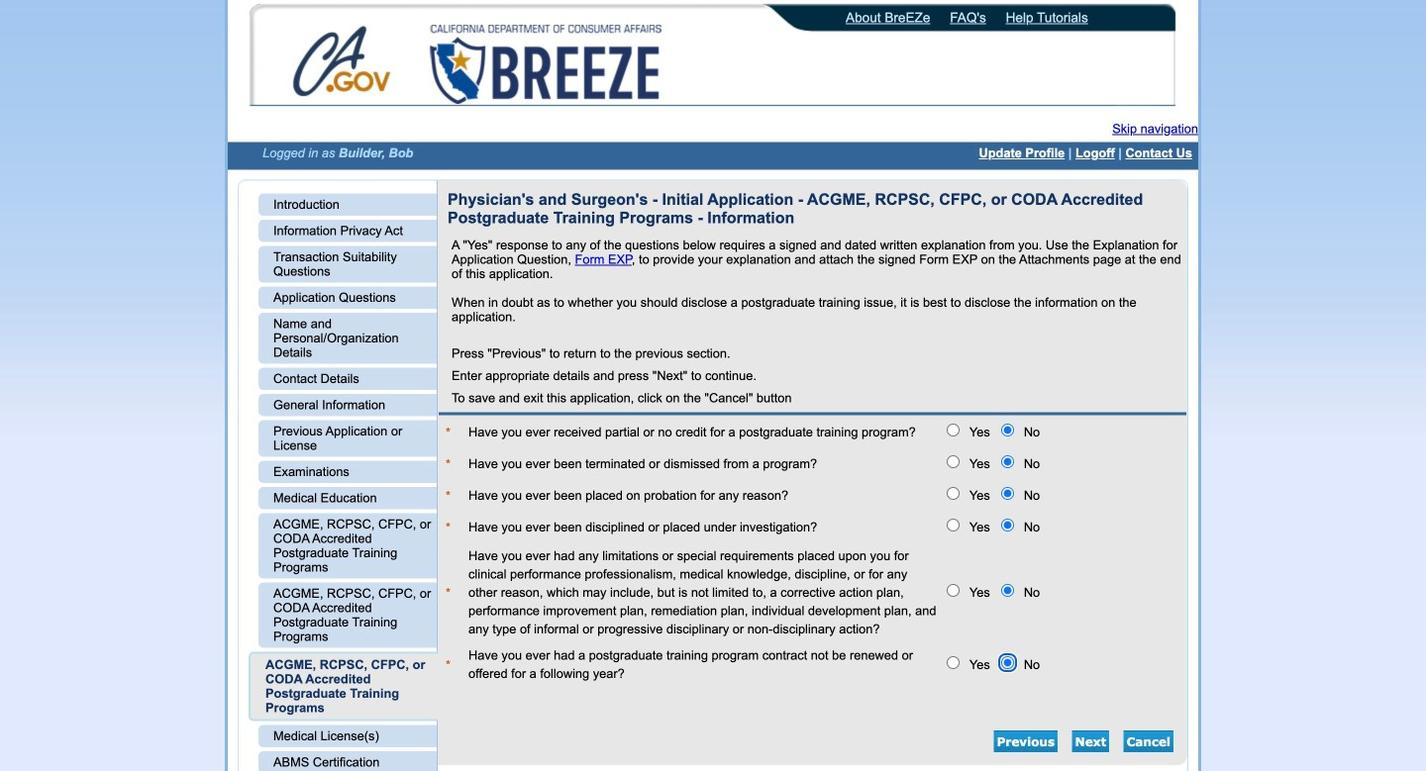 Task type: describe. For each thing, give the bounding box(es) containing it.
state of california breeze image
[[426, 25, 666, 104]]



Task type: vqa. For each thing, say whether or not it's contained in the screenshot.
  option
yes



Task type: locate. For each thing, give the bounding box(es) containing it.
ca.gov image
[[292, 25, 393, 102]]

  radio
[[1002, 424, 1015, 437], [1002, 456, 1015, 468], [1002, 487, 1015, 500], [947, 519, 960, 532], [1002, 519, 1015, 532], [947, 657, 960, 670]]

  radio
[[947, 424, 960, 437], [947, 456, 960, 468], [947, 487, 960, 500], [947, 585, 960, 598], [1002, 585, 1015, 598], [1002, 657, 1015, 670]]

None submit
[[994, 731, 1058, 753], [1073, 731, 1110, 753], [1124, 731, 1174, 753], [994, 731, 1058, 753], [1073, 731, 1110, 753], [1124, 731, 1174, 753]]



